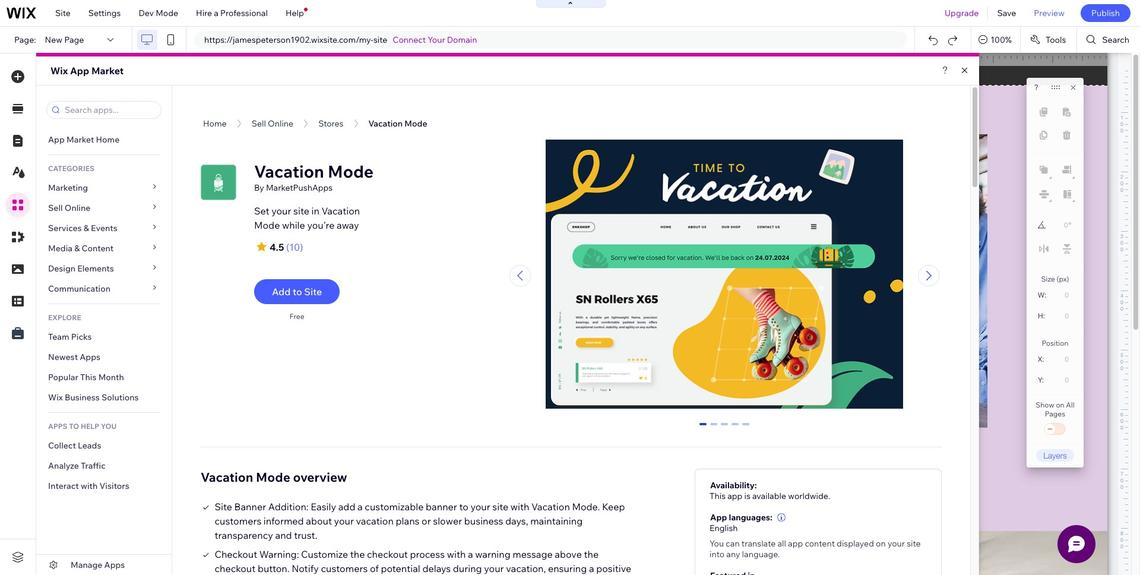 Task type: locate. For each thing, give the bounding box(es) containing it.
1 horizontal spatial sell online link
[[252, 118, 294, 129]]

with up during
[[447, 548, 466, 560]]

apps for newest apps
[[80, 352, 100, 362]]

free
[[290, 312, 305, 321]]

0 horizontal spatial apps
[[80, 352, 100, 362]]

team
[[48, 332, 69, 342]]

this left "is"
[[710, 491, 726, 501]]

save button
[[989, 0, 1026, 26]]

site for site
[[55, 8, 71, 18]]

1 horizontal spatial checkout
[[367, 548, 408, 560]]

0 horizontal spatial this
[[80, 372, 97, 383]]

vacation up banner at the bottom left
[[201, 469, 253, 485]]

vacation up maintaining
[[532, 501, 570, 513]]

a right the add
[[358, 501, 363, 513]]

sell down "by marketpushapps"
[[252, 118, 266, 129]]

apps right the 'manage'
[[104, 560, 125, 570]]

site right displayed
[[908, 538, 921, 549]]

site
[[374, 34, 388, 45], [294, 205, 310, 217], [493, 501, 509, 513], [908, 538, 921, 549]]

stores
[[319, 118, 344, 129]]

2 vertical spatial with
[[447, 548, 466, 560]]

sell inside sidebar element
[[48, 203, 63, 213]]

communication
[[48, 283, 112, 294]]

vacation mode logo image for vacation mode
[[201, 165, 237, 200]]

1 vertical spatial app
[[48, 134, 65, 145]]

0 vertical spatial sell online link
[[252, 118, 294, 129]]

your up while
[[272, 205, 291, 217]]

picks
[[71, 332, 92, 342]]

your down the add
[[334, 515, 354, 527]]

1 vertical spatial sell online link
[[36, 198, 172, 218]]

0 vertical spatial checkout
[[367, 548, 408, 560]]

vacation mode logo image down home link
[[201, 165, 237, 200]]

on right displayed
[[877, 538, 886, 549]]

0 vertical spatial sell online
[[252, 118, 294, 129]]

4
[[744, 423, 749, 432]]

vacation mode logo image up home link
[[201, 93, 222, 115]]

online down "by marketpushapps"
[[268, 118, 294, 129]]

switch
[[1044, 421, 1068, 438]]

site
[[55, 8, 71, 18], [304, 286, 322, 298], [215, 501, 232, 513]]

0 horizontal spatial sell online
[[48, 203, 91, 213]]

site up free
[[304, 286, 322, 298]]

vacation right stores
[[369, 118, 403, 129]]

0 horizontal spatial by
[[229, 106, 239, 116]]

wix for wix business solutions
[[48, 392, 63, 403]]

apps for manage apps
[[104, 560, 125, 570]]

y:
[[1039, 376, 1045, 384]]

potential
[[381, 563, 421, 574]]

add to site button
[[254, 279, 340, 304]]

services & events link
[[36, 218, 172, 238]]

add to site
[[272, 286, 322, 298]]

on
[[1057, 401, 1065, 409], [877, 538, 886, 549]]

save
[[998, 8, 1017, 18]]

size (px)
[[1042, 275, 1070, 283]]

newest
[[48, 352, 78, 362]]

sell online link up the events
[[36, 198, 172, 218]]

1 horizontal spatial apps
[[104, 560, 125, 570]]

10
[[290, 241, 300, 253]]

app right all
[[789, 538, 804, 549]]

& for content
[[74, 243, 80, 254]]

1 vertical spatial market
[[67, 134, 94, 145]]

app up you
[[711, 512, 728, 523]]

on inside 'show on all pages'
[[1057, 401, 1065, 409]]

vacation inside vacation mode by marketpushapps
[[254, 161, 324, 182]]

your inside the checkout warning: customize the checkout process with a warning message above the checkout button. notify customers of potential delays during your vacation, ensuring a positiv
[[484, 563, 504, 574]]

1 vertical spatial sell online
[[48, 203, 91, 213]]

1 horizontal spatial sell
[[252, 118, 266, 129]]

0 vertical spatial with
[[81, 481, 98, 491]]

wix app market
[[51, 65, 124, 77]]

wix business solutions link
[[36, 387, 172, 408]]

0 horizontal spatial app
[[48, 134, 65, 145]]

this for availability:
[[710, 491, 726, 501]]

0
[[701, 423, 706, 432]]

0 horizontal spatial with
[[81, 481, 98, 491]]

customers up transparency
[[215, 515, 262, 527]]

app down the page
[[70, 65, 89, 77]]

site up days,
[[493, 501, 509, 513]]

mode.
[[573, 501, 600, 513]]

1 vertical spatial &
[[74, 243, 80, 254]]

1 horizontal spatial site
[[215, 501, 232, 513]]

online up "services & events"
[[65, 203, 91, 213]]

vacation mode logo image for by
[[201, 93, 222, 115]]

0 horizontal spatial to
[[293, 286, 302, 298]]

1 horizontal spatial app
[[789, 538, 804, 549]]

site left banner at the bottom left
[[215, 501, 232, 513]]

sell online down the marketing
[[48, 203, 91, 213]]

Search apps... field
[[61, 102, 157, 118]]

with down traffic at the left of the page
[[81, 481, 98, 491]]

1 vertical spatial with
[[511, 501, 530, 513]]

pages
[[1046, 409, 1066, 418]]

0 vertical spatial app
[[728, 491, 743, 501]]

site inside button
[[304, 286, 322, 298]]

app inside sidebar element
[[48, 134, 65, 145]]

app for app languages:
[[711, 512, 728, 523]]

customers inside the checkout warning: customize the checkout process with a warning message above the checkout button. notify customers of potential delays during your vacation, ensuring a positiv
[[321, 563, 368, 574]]

a up during
[[468, 548, 473, 560]]

vacation up away
[[322, 205, 360, 217]]

0 vertical spatial sell
[[252, 118, 266, 129]]

apps inside 'link'
[[104, 560, 125, 570]]

checkout
[[367, 548, 408, 560], [215, 563, 256, 574]]

vacation mode logo image
[[201, 93, 222, 115], [201, 165, 237, 200]]

to up 'slower'
[[460, 501, 469, 513]]

1 vertical spatial this
[[710, 491, 726, 501]]

1 vertical spatial to
[[460, 501, 469, 513]]

publish
[[1092, 8, 1121, 18]]

hire
[[196, 8, 212, 18]]

by marketpushapps
[[229, 106, 309, 116]]

with inside the checkout warning: customize the checkout process with a warning message above the checkout button. notify customers of potential delays during your vacation, ensuring a positiv
[[447, 548, 466, 560]]

& left the events
[[84, 223, 89, 234]]

0 horizontal spatial on
[[877, 538, 886, 549]]

customize
[[301, 548, 348, 560]]

the right above
[[584, 548, 599, 560]]

0 vertical spatial site
[[55, 8, 71, 18]]

1 vertical spatial home
[[96, 134, 120, 145]]

plans
[[396, 515, 420, 527]]

professional
[[220, 8, 268, 18]]

this inside availability: this app is available worldwide.
[[710, 491, 726, 501]]

your down warning
[[484, 563, 504, 574]]

to inside the site banner addition: easily add a customizable banner to your site with vacation mode. keep customers informed about your vacation plans or slower business days, maintaining transparency and trust.
[[460, 501, 469, 513]]

can
[[726, 538, 740, 549]]

customers inside the site banner addition: easily add a customizable banner to your site with vacation mode. keep customers informed about your vacation plans or slower business days, maintaining transparency and trust.
[[215, 515, 262, 527]]

2 horizontal spatial with
[[511, 501, 530, 513]]

leads
[[78, 440, 101, 451]]

the right customize
[[350, 548, 365, 560]]

2 horizontal spatial site
[[304, 286, 322, 298]]

wix down popular
[[48, 392, 63, 403]]

wix down new page
[[51, 65, 68, 77]]

easily
[[311, 501, 336, 513]]

2 horizontal spatial app
[[711, 512, 728, 523]]

vacation mode button
[[363, 115, 433, 133]]

to right add
[[293, 286, 302, 298]]

english
[[710, 523, 738, 533]]

0 horizontal spatial sell online link
[[36, 198, 172, 218]]

wix inside sidebar element
[[48, 392, 63, 403]]

sell up services
[[48, 203, 63, 213]]

or
[[422, 515, 431, 527]]

vacation up the in
[[254, 161, 324, 182]]

site inside english you can translate all app content displayed on your site into any language.
[[908, 538, 921, 549]]

size
[[1042, 275, 1056, 283]]

0 horizontal spatial online
[[65, 203, 91, 213]]

app up "categories"
[[48, 134, 65, 145]]

with up days,
[[511, 501, 530, 513]]

customizable
[[365, 501, 424, 513]]

market inside sidebar element
[[67, 134, 94, 145]]

your right displayed
[[888, 538, 906, 549]]

on left "all"
[[1057, 401, 1065, 409]]

to
[[69, 422, 79, 431]]

1 horizontal spatial online
[[268, 118, 294, 129]]

you
[[101, 422, 117, 431]]

100% button
[[972, 27, 1021, 53]]

mode
[[156, 8, 178, 18], [405, 118, 428, 129], [328, 161, 374, 182], [254, 219, 280, 231], [256, 469, 291, 485]]

site inside the site banner addition: easily add a customizable banner to your site with vacation mode. keep customers informed about your vacation plans or slower business days, maintaining transparency and trust.
[[215, 501, 232, 513]]

all
[[1067, 401, 1075, 409]]

0 vertical spatial marketpushapps
[[242, 106, 309, 116]]

?
[[1035, 83, 1039, 92]]

2 vacation mode logo image from the top
[[201, 165, 237, 200]]

interact with visitors
[[48, 481, 129, 491]]

checkout up of
[[367, 548, 408, 560]]

1 horizontal spatial sell online
[[252, 118, 294, 129]]

marketpushapps inside vacation mode by marketpushapps
[[266, 182, 333, 193]]

with inside the site banner addition: easily add a customizable banner to your site with vacation mode. keep customers informed about your vacation plans or slower business days, maintaining transparency and trust.
[[511, 501, 530, 513]]

vacation inside the site banner addition: easily add a customizable banner to your site with vacation mode. keep customers informed about your vacation plans or slower business days, maintaining transparency and trust.
[[532, 501, 570, 513]]

team picks link
[[36, 327, 172, 347]]

0 vertical spatial home
[[203, 118, 227, 129]]

app left "is"
[[728, 491, 743, 501]]

site inside the site banner addition: easily add a customizable banner to your site with vacation mode. keep customers informed about your vacation plans or slower business days, maintaining transparency and trust.
[[493, 501, 509, 513]]

0 horizontal spatial sell
[[48, 203, 63, 213]]

1 vertical spatial online
[[65, 203, 91, 213]]

site left connect
[[374, 34, 388, 45]]

0 horizontal spatial checkout
[[215, 563, 256, 574]]

1 horizontal spatial app
[[70, 65, 89, 77]]

1 horizontal spatial by
[[254, 182, 264, 193]]

analyze traffic
[[48, 461, 106, 471]]

site up new page
[[55, 8, 71, 18]]

collect
[[48, 440, 76, 451]]

2 vertical spatial app
[[711, 512, 728, 523]]

1
[[712, 423, 716, 432]]

0 horizontal spatial &
[[74, 243, 80, 254]]

stores link
[[319, 118, 344, 129]]

show
[[1036, 401, 1055, 409]]

a right hire
[[214, 8, 219, 18]]

1 the from the left
[[350, 548, 365, 560]]

mode inside vacation mode 'button'
[[405, 118, 428, 129]]

checkout down checkout
[[215, 563, 256, 574]]

1 horizontal spatial on
[[1057, 401, 1065, 409]]

1 vertical spatial on
[[877, 538, 886, 549]]

0 horizontal spatial site
[[55, 8, 71, 18]]

home
[[203, 118, 227, 129], [96, 134, 120, 145]]

2 vertical spatial site
[[215, 501, 232, 513]]

mode inside set your site in vacation mode while you're away
[[254, 219, 280, 231]]

vacation inside 'button'
[[369, 118, 403, 129]]

market up "categories"
[[67, 134, 94, 145]]

market up 'search apps...' "field"
[[91, 65, 124, 77]]

hire a professional
[[196, 8, 268, 18]]

1 vertical spatial customers
[[321, 563, 368, 574]]

elements
[[77, 263, 114, 274]]

1 vacation mode logo image from the top
[[201, 93, 222, 115]]

position
[[1043, 339, 1069, 348]]

0 vertical spatial customers
[[215, 515, 262, 527]]

communication link
[[36, 279, 172, 299]]

1 horizontal spatial home
[[203, 118, 227, 129]]

1 horizontal spatial customers
[[321, 563, 368, 574]]

0 vertical spatial this
[[80, 372, 97, 383]]

on inside english you can translate all app content displayed on your site into any language.
[[877, 538, 886, 549]]

1 vertical spatial apps
[[104, 560, 125, 570]]

0 vertical spatial to
[[293, 286, 302, 298]]

1 horizontal spatial the
[[584, 548, 599, 560]]

during
[[453, 563, 482, 574]]

online
[[268, 118, 294, 129], [65, 203, 91, 213]]

site left the in
[[294, 205, 310, 217]]

app inside english you can translate all app content displayed on your site into any language.
[[789, 538, 804, 549]]

online inside sidebar element
[[65, 203, 91, 213]]

this up the wix business solutions
[[80, 372, 97, 383]]

sell online down "by marketpushapps"
[[252, 118, 294, 129]]

manage
[[71, 560, 102, 570]]

1 horizontal spatial &
[[84, 223, 89, 234]]

None text field
[[1053, 217, 1069, 233], [1051, 287, 1074, 303], [1052, 308, 1074, 324], [1051, 351, 1074, 367], [1053, 217, 1069, 233], [1051, 287, 1074, 303], [1052, 308, 1074, 324], [1051, 351, 1074, 367]]

this inside sidebar element
[[80, 372, 97, 383]]

1 vertical spatial wix
[[48, 392, 63, 403]]

mode inside vacation mode by marketpushapps
[[328, 161, 374, 182]]

& right media on the top of the page
[[74, 243, 80, 254]]

a right ensuring
[[589, 563, 595, 574]]

0 vertical spatial online
[[268, 118, 294, 129]]

apps up popular this month
[[80, 352, 100, 362]]

sell
[[252, 118, 266, 129], [48, 203, 63, 213]]

informed
[[264, 515, 304, 527]]

1 vertical spatial app
[[789, 538, 804, 549]]

0 vertical spatial &
[[84, 223, 89, 234]]

1 vertical spatial marketpushapps
[[266, 182, 333, 193]]

0 vertical spatial on
[[1057, 401, 1065, 409]]

site banner addition: easily add a customizable banner to your site with vacation mode. keep customers informed about your vacation plans or slower business days, maintaining transparency and trust.
[[215, 501, 625, 541]]

sell online
[[252, 118, 294, 129], [48, 203, 91, 213]]

languages:
[[729, 512, 773, 523]]

ensuring
[[548, 563, 587, 574]]

0 vertical spatial market
[[91, 65, 124, 77]]

0 horizontal spatial the
[[350, 548, 365, 560]]

tools
[[1046, 34, 1067, 45]]

0 vertical spatial apps
[[80, 352, 100, 362]]

1 horizontal spatial to
[[460, 501, 469, 513]]

app market home link
[[36, 130, 172, 150]]

(
[[286, 241, 290, 253]]

0 vertical spatial wix
[[51, 65, 68, 77]]

None text field
[[1051, 372, 1074, 388]]

1 vertical spatial vacation mode logo image
[[201, 165, 237, 200]]

addition:
[[268, 501, 309, 513]]

1 vertical spatial sell
[[48, 203, 63, 213]]

0 horizontal spatial customers
[[215, 515, 262, 527]]

you
[[710, 538, 724, 549]]

0 horizontal spatial home
[[96, 134, 120, 145]]

analyze
[[48, 461, 79, 471]]

with inside sidebar element
[[81, 481, 98, 491]]

availability:
[[711, 480, 757, 491]]

vacation mode overview
[[201, 469, 347, 485]]

0 horizontal spatial app
[[728, 491, 743, 501]]

1 vertical spatial site
[[304, 286, 322, 298]]

newest apps link
[[36, 347, 172, 367]]

0 vertical spatial vacation mode logo image
[[201, 93, 222, 115]]

your
[[272, 205, 291, 217], [471, 501, 491, 513], [334, 515, 354, 527], [888, 538, 906, 549], [484, 563, 504, 574]]

1 vertical spatial by
[[254, 182, 264, 193]]

1 horizontal spatial with
[[447, 548, 466, 560]]

marketpushapps
[[242, 106, 309, 116], [266, 182, 333, 193]]

and
[[275, 529, 292, 541]]

your inside set your site in vacation mode while you're away
[[272, 205, 291, 217]]

1 horizontal spatial this
[[710, 491, 726, 501]]

to inside button
[[293, 286, 302, 298]]

sell online link down "by marketpushapps"
[[252, 118, 294, 129]]

customers down customize
[[321, 563, 368, 574]]



Task type: vqa. For each thing, say whether or not it's contained in the screenshot.
'This' inside "Popular This Month" link
yes



Task type: describe. For each thing, give the bounding box(es) containing it.
popular
[[48, 372, 78, 383]]

3
[[733, 423, 738, 432]]

mode for vacation mode by marketpushapps
[[328, 161, 374, 182]]

by inside vacation mode by marketpushapps
[[254, 182, 264, 193]]

manage apps link
[[36, 555, 172, 575]]

checkout
[[215, 548, 257, 560]]

popular this month
[[48, 372, 124, 383]]

wix business solutions
[[48, 392, 139, 403]]

vacation inside set your site in vacation mode while you're away
[[322, 205, 360, 217]]

days,
[[506, 515, 529, 527]]

(px)
[[1057, 275, 1070, 283]]

layers button
[[1037, 449, 1075, 462]]

home inside sidebar element
[[96, 134, 120, 145]]

warning
[[476, 548, 511, 560]]

sell online inside sidebar element
[[48, 203, 91, 213]]

button.
[[258, 563, 290, 574]]

trust.
[[294, 529, 318, 541]]

0 vertical spatial by
[[229, 106, 239, 116]]

slower
[[433, 515, 462, 527]]

of
[[370, 563, 379, 574]]

marketing link
[[36, 178, 172, 198]]

is
[[745, 491, 751, 501]]

2
[[723, 423, 727, 432]]

wix for wix app market
[[51, 65, 68, 77]]

add
[[339, 501, 356, 513]]

sidebar element
[[36, 86, 172, 575]]

customers for addition:
[[215, 515, 262, 527]]

media
[[48, 243, 73, 254]]

design
[[48, 263, 76, 274]]

media & content
[[48, 243, 114, 254]]

help
[[286, 8, 304, 18]]

checkout warning: customize the checkout process with a warning message above the checkout button. notify customers of potential delays during your vacation, ensuring a positiv
[[215, 548, 632, 575]]

media & content link
[[36, 238, 172, 258]]

apps to help you
[[48, 422, 117, 431]]

vacation for vacation mode overview
[[201, 469, 253, 485]]

your up business
[[471, 501, 491, 513]]

interact
[[48, 481, 79, 491]]

dev mode
[[139, 8, 178, 18]]

visitors
[[99, 481, 129, 491]]

0 vertical spatial app
[[70, 65, 89, 77]]

customers for customize
[[321, 563, 368, 574]]

2 the from the left
[[584, 548, 599, 560]]

vacation mode preview 0 image
[[546, 140, 904, 415]]

dev
[[139, 8, 154, 18]]

site inside set your site in vacation mode while you're away
[[294, 205, 310, 217]]

mode for vacation mode overview
[[256, 469, 291, 485]]

apps
[[48, 422, 67, 431]]

settings
[[88, 8, 121, 18]]

availability: this app is available worldwide.
[[710, 480, 831, 501]]

vacation mode by marketpushapps
[[254, 161, 374, 193]]

4.5
[[270, 241, 284, 253]]

)
[[300, 241, 303, 253]]

app for app market home
[[48, 134, 65, 145]]

vacation
[[356, 515, 394, 527]]

categories
[[48, 164, 95, 173]]

collect leads
[[48, 440, 101, 451]]

vacation for vacation mode by marketpushapps
[[254, 161, 324, 182]]

site for site banner addition: easily add a customizable banner to your site with vacation mode. keep customers informed about your vacation plans or slower business days, maintaining transparency and trust.
[[215, 501, 232, 513]]

preview
[[1035, 8, 1065, 18]]

warning:
[[260, 548, 299, 560]]

mode for dev mode
[[156, 8, 178, 18]]

1 vertical spatial checkout
[[215, 563, 256, 574]]

preview button
[[1026, 0, 1074, 26]]

vacation,
[[506, 563, 546, 574]]

& for events
[[84, 223, 89, 234]]

maintaining
[[531, 515, 583, 527]]

upgrade
[[945, 8, 980, 18]]

help
[[81, 422, 99, 431]]

your
[[428, 34, 445, 45]]

page
[[64, 34, 84, 45]]

domain
[[447, 34, 477, 45]]

analyze traffic link
[[36, 456, 172, 476]]

you're
[[307, 219, 335, 231]]

publish button
[[1081, 4, 1131, 22]]

home link
[[203, 118, 227, 129]]

transparency
[[215, 529, 273, 541]]

explore
[[48, 313, 81, 322]]

vacation for vacation mode
[[369, 118, 403, 129]]

app inside availability: this app is available worldwide.
[[728, 491, 743, 501]]

any
[[727, 549, 741, 560]]

a inside the site banner addition: easily add a customizable banner to your site with vacation mode. keep customers informed about your vacation plans or slower business days, maintaining transparency and trust.
[[358, 501, 363, 513]]

show on all pages
[[1036, 401, 1075, 418]]

banner
[[426, 501, 457, 513]]

w:
[[1039, 291, 1047, 299]]

app languages:
[[711, 512, 773, 523]]

solutions
[[102, 392, 139, 403]]

services
[[48, 223, 82, 234]]

search button
[[1078, 27, 1141, 53]]

language.
[[743, 549, 781, 560]]

mode for vacation mode
[[405, 118, 428, 129]]

app market home
[[48, 134, 120, 145]]

away
[[337, 219, 359, 231]]

design elements link
[[36, 258, 172, 279]]

manage apps
[[71, 560, 125, 570]]

above
[[555, 548, 582, 560]]

newest apps
[[48, 352, 100, 362]]

100%
[[991, 34, 1012, 45]]

all
[[778, 538, 787, 549]]

notify
[[292, 563, 319, 574]]

new page
[[45, 34, 84, 45]]

content
[[82, 243, 114, 254]]

°
[[1069, 221, 1072, 229]]

add
[[272, 286, 291, 298]]

set your site in vacation mode while you're away
[[254, 205, 360, 231]]

available
[[753, 491, 787, 501]]

your inside english you can translate all app content displayed on your site into any language.
[[888, 538, 906, 549]]

this for popular
[[80, 372, 97, 383]]

overview
[[293, 469, 347, 485]]



